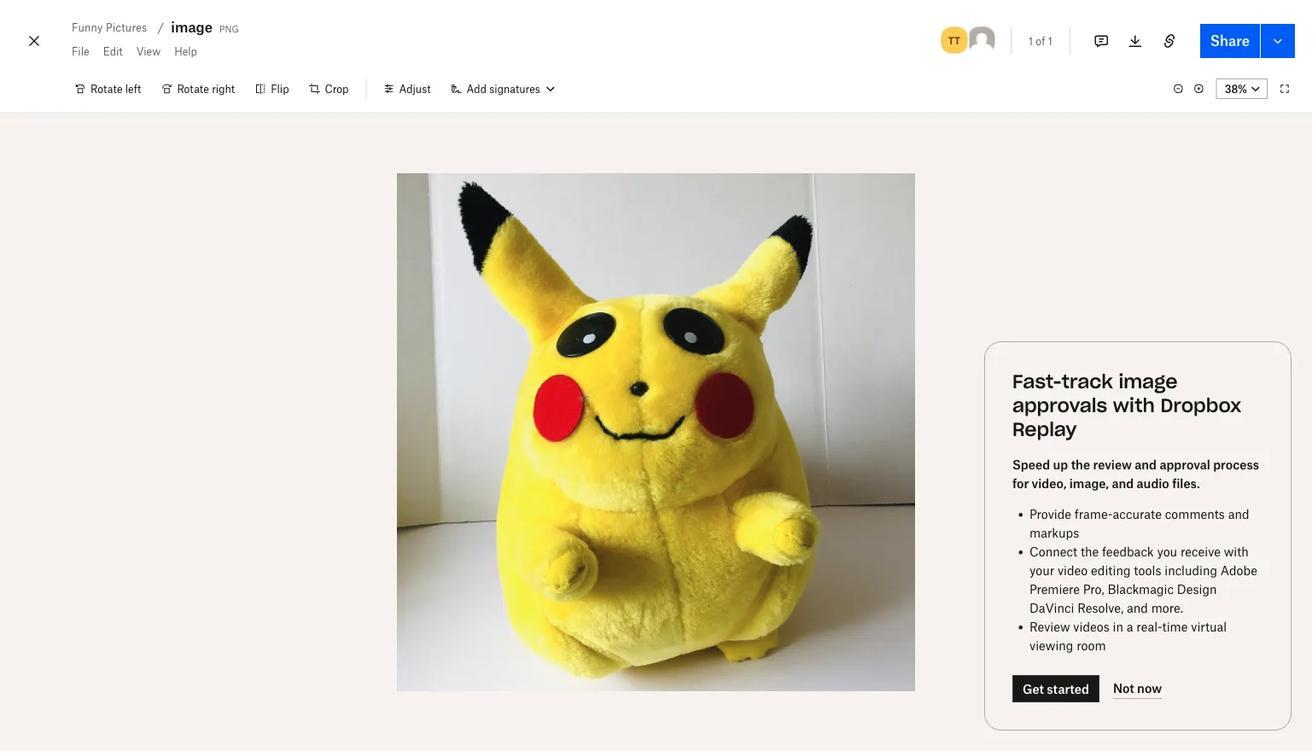 Task type: describe. For each thing, give the bounding box(es) containing it.
accurate
[[1113, 507, 1162, 521]]

rotate left button
[[65, 75, 151, 102]]

tools
[[1134, 563, 1161, 578]]

connect
[[1030, 544, 1077, 559]]

a
[[1127, 619, 1133, 634]]

process
[[1213, 457, 1259, 472]]

add signatures
[[467, 82, 540, 95]]

rotate right
[[177, 82, 235, 95]]

video
[[1058, 563, 1088, 578]]

now
[[1137, 681, 1162, 696]]

funny
[[72, 21, 103, 34]]

virtual
[[1191, 619, 1227, 634]]

track
[[1062, 370, 1113, 394]]

not
[[1113, 681, 1134, 696]]

davinci
[[1030, 601, 1074, 615]]

2 1 from the left
[[1048, 35, 1052, 47]]

blackmagic
[[1108, 582, 1174, 596]]

in
[[1113, 619, 1124, 634]]

videos
[[1073, 619, 1110, 634]]

flip button
[[245, 75, 299, 102]]

receive
[[1181, 544, 1221, 559]]

adobe
[[1221, 563, 1257, 578]]

rotate for rotate right
[[177, 82, 209, 95]]

help
[[174, 45, 197, 58]]

crop
[[325, 82, 349, 95]]

of
[[1036, 35, 1045, 47]]

audio
[[1137, 476, 1169, 490]]

review
[[1030, 619, 1070, 634]]

/ image png
[[157, 19, 239, 35]]

tt
[[948, 34, 961, 47]]

provide frame-accurate comments and markups connect the feedback you receive with your video editing tools including adobe premiere pro, blackmagic design davinci resolve, and more. review videos in a real-time virtual viewing room
[[1030, 507, 1257, 653]]

close image
[[24, 27, 44, 55]]

file button
[[65, 38, 96, 65]]

the inside speed up the review and approval process for video, image, and audio files.
[[1071, 457, 1090, 472]]

approvals
[[1013, 394, 1107, 417]]

and right comments
[[1228, 507, 1249, 521]]

tt button
[[939, 25, 970, 55]]

comments
[[1165, 507, 1225, 521]]

video,
[[1032, 476, 1067, 490]]

right
[[212, 82, 235, 95]]

fast-
[[1013, 370, 1062, 394]]

signatures
[[489, 82, 540, 95]]

share button
[[1200, 24, 1260, 58]]

up
[[1053, 457, 1068, 472]]

not now
[[1113, 681, 1162, 696]]

and up audio
[[1135, 457, 1157, 472]]

with inside provide frame-accurate comments and markups connect the feedback you receive with your video editing tools including adobe premiere pro, blackmagic design davinci resolve, and more. review videos in a real-time virtual viewing room
[[1224, 544, 1249, 559]]

including
[[1165, 563, 1217, 578]]

files.
[[1172, 476, 1200, 490]]

feedback
[[1102, 544, 1154, 559]]

and down the review
[[1112, 476, 1134, 490]]

edit
[[103, 45, 123, 58]]

speed up the review and approval process for video, image, and audio files.
[[1013, 457, 1259, 490]]

image,
[[1070, 476, 1109, 490]]

help button
[[167, 38, 204, 65]]

rotate left
[[90, 82, 141, 95]]

premiere
[[1030, 582, 1080, 596]]

not now button
[[1113, 679, 1162, 699]]

viewing
[[1030, 638, 1073, 653]]

rotate right button
[[151, 75, 245, 102]]

started
[[1047, 682, 1089, 696]]



Task type: locate. For each thing, give the bounding box(es) containing it.
design
[[1177, 582, 1217, 596]]

2 rotate from the left
[[177, 82, 209, 95]]

resolve,
[[1078, 601, 1124, 615]]

0 horizontal spatial 1
[[1029, 35, 1033, 47]]

rotate for rotate left
[[90, 82, 123, 95]]

review
[[1093, 457, 1132, 472]]

the up 'video'
[[1081, 544, 1099, 559]]

1 vertical spatial the
[[1081, 544, 1099, 559]]

view
[[136, 45, 161, 58]]

1 horizontal spatial with
[[1224, 544, 1249, 559]]

approval
[[1160, 457, 1210, 472]]

the inside provide frame-accurate comments and markups connect the feedback you receive with your video editing tools including adobe premiere pro, blackmagic design davinci resolve, and more. review videos in a real-time virtual viewing room
[[1081, 544, 1099, 559]]

add signatures button
[[441, 75, 564, 102]]

get started
[[1023, 682, 1089, 696]]

38%
[[1225, 82, 1247, 95]]

1
[[1029, 35, 1033, 47], [1048, 35, 1052, 47]]

rotate left right
[[177, 82, 209, 95]]

/
[[157, 20, 164, 35]]

the
[[1071, 457, 1090, 472], [1081, 544, 1099, 559]]

add
[[467, 82, 487, 95]]

edit button
[[96, 38, 130, 65]]

dropbox
[[1161, 394, 1242, 417]]

your
[[1030, 563, 1054, 578]]

more.
[[1151, 601, 1183, 615]]

1 vertical spatial with
[[1224, 544, 1249, 559]]

png
[[219, 20, 239, 35]]

crop button
[[299, 75, 359, 102]]

view button
[[130, 38, 167, 65]]

provide
[[1030, 507, 1071, 521]]

file
[[72, 45, 89, 58]]

image right track
[[1119, 370, 1178, 394]]

and down blackmagic
[[1127, 601, 1148, 615]]

rotate inside "button"
[[90, 82, 123, 95]]

rotate left left
[[90, 82, 123, 95]]

0 vertical spatial with
[[1113, 394, 1155, 417]]

room
[[1077, 638, 1106, 653]]

1 right of
[[1048, 35, 1052, 47]]

rotate inside button
[[177, 82, 209, 95]]

with up adobe
[[1224, 544, 1249, 559]]

frame-
[[1075, 507, 1113, 521]]

38% button
[[1216, 79, 1268, 99]]

share
[[1210, 32, 1250, 49]]

pro,
[[1083, 582, 1104, 596]]

funny pictures
[[72, 21, 147, 34]]

rotate
[[90, 82, 123, 95], [177, 82, 209, 95]]

with inside the fast-track image approvals with dropbox replay
[[1113, 394, 1155, 417]]

adjust button
[[373, 75, 441, 102]]

time
[[1162, 619, 1188, 634]]

real-
[[1137, 619, 1162, 634]]

1 1 from the left
[[1029, 35, 1033, 47]]

0 horizontal spatial rotate
[[90, 82, 123, 95]]

for
[[1013, 476, 1029, 490]]

editing
[[1091, 563, 1131, 578]]

adjust
[[399, 82, 431, 95]]

1 horizontal spatial image
[[1119, 370, 1178, 394]]

and
[[1135, 457, 1157, 472], [1112, 476, 1134, 490], [1228, 507, 1249, 521], [1127, 601, 1148, 615]]

1 left of
[[1029, 35, 1033, 47]]

speed
[[1013, 457, 1050, 472]]

you
[[1157, 544, 1177, 559]]

markups
[[1030, 525, 1079, 540]]

the right "up"
[[1071, 457, 1090, 472]]

funny pictures button
[[65, 17, 154, 38]]

replay
[[1013, 417, 1077, 441]]

pictures
[[106, 21, 147, 34]]

1 vertical spatial image
[[1119, 370, 1178, 394]]

1 of 1
[[1029, 35, 1052, 47]]

1 horizontal spatial rotate
[[177, 82, 209, 95]]

0 horizontal spatial image
[[171, 19, 213, 35]]

get
[[1023, 682, 1044, 696]]

0 vertical spatial image
[[171, 19, 213, 35]]

image up help
[[171, 19, 213, 35]]

left
[[125, 82, 141, 95]]

image inside the fast-track image approvals with dropbox replay
[[1119, 370, 1178, 394]]

image
[[171, 19, 213, 35], [1119, 370, 1178, 394]]

get started button
[[1013, 675, 1100, 703]]

0 horizontal spatial with
[[1113, 394, 1155, 417]]

with
[[1113, 394, 1155, 417], [1224, 544, 1249, 559]]

1 rotate from the left
[[90, 82, 123, 95]]

fast-track image approvals with dropbox replay
[[1013, 370, 1242, 441]]

0 vertical spatial the
[[1071, 457, 1090, 472]]

with right track
[[1113, 394, 1155, 417]]

1 horizontal spatial 1
[[1048, 35, 1052, 47]]

flip
[[271, 82, 289, 95]]



Task type: vqa. For each thing, say whether or not it's contained in the screenshot.
video,
yes



